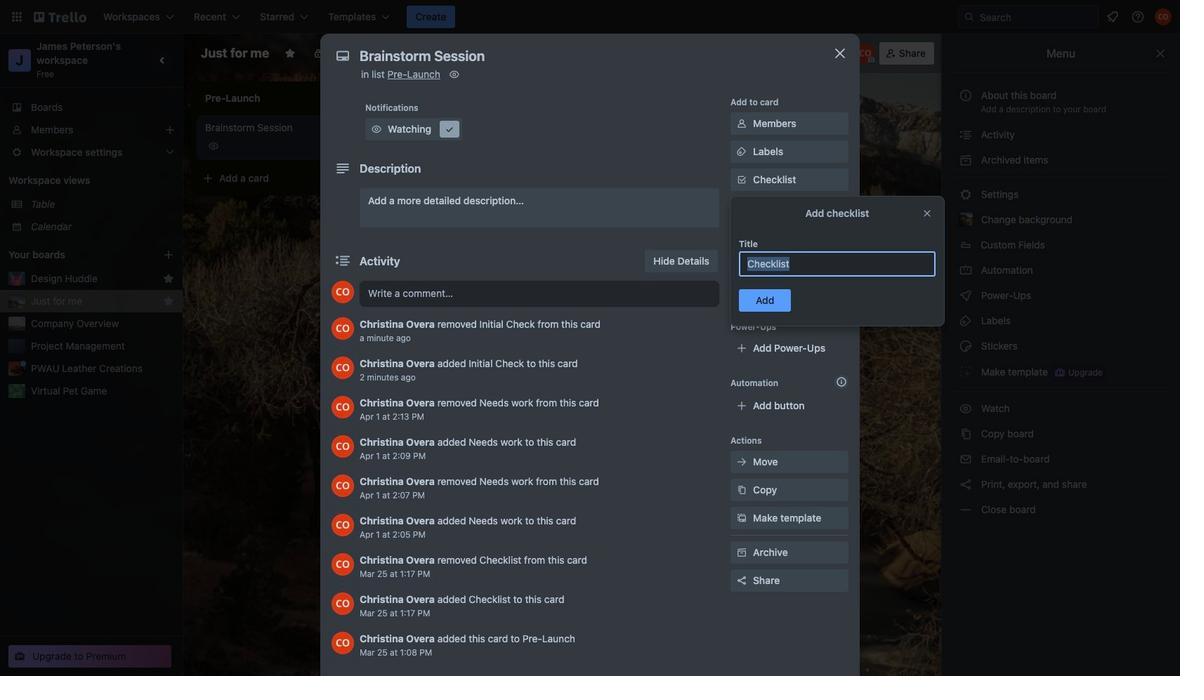 Task type: describe. For each thing, give the bounding box(es) containing it.
Search field
[[975, 7, 1098, 27]]

star or unstar board image
[[285, 48, 296, 59]]

christina overa (christinaovera) image inside primary element
[[1155, 8, 1172, 25]]

open information menu image
[[1131, 10, 1145, 24]]

create from template… image
[[360, 173, 371, 184]]

2 starred icon image from the top
[[163, 296, 174, 307]]

Board name text field
[[194, 42, 276, 65]]

close dialog image
[[832, 45, 849, 62]]



Task type: locate. For each thing, give the bounding box(es) containing it.
0 notifications image
[[1104, 8, 1121, 25]]

sm image
[[447, 67, 461, 81], [370, 122, 384, 136], [959, 128, 973, 142], [959, 153, 973, 167], [959, 188, 973, 202], [959, 339, 973, 353], [959, 427, 973, 441], [735, 455, 749, 469], [959, 478, 973, 492]]

close popover image
[[922, 208, 933, 219]]

1 vertical spatial starred icon image
[[163, 296, 174, 307]]

0 vertical spatial starred icon image
[[163, 273, 174, 285]]

christina overa (christinaovera) image
[[856, 44, 875, 63], [332, 281, 354, 303], [332, 357, 354, 379], [332, 396, 354, 419], [332, 436, 354, 458], [332, 475, 354, 497], [332, 514, 354, 537]]

your boards with 6 items element
[[8, 247, 142, 263]]

add board image
[[163, 249, 174, 261]]

primary element
[[0, 0, 1180, 34]]

search image
[[964, 11, 975, 22]]

Write a comment text field
[[360, 281, 719, 306]]

christina overa (christinaovera) image
[[1155, 8, 1172, 25], [332, 318, 354, 340], [332, 554, 354, 576], [332, 593, 354, 615], [332, 632, 354, 655]]

customize views image
[[440, 46, 454, 60]]

None text field
[[353, 44, 816, 69], [739, 252, 936, 277], [353, 44, 816, 69], [739, 252, 936, 277]]

sm image
[[707, 42, 726, 62], [735, 117, 749, 131], [443, 122, 457, 136], [735, 145, 749, 159], [735, 257, 749, 271], [959, 263, 973, 278], [959, 289, 973, 303], [959, 314, 973, 328], [959, 365, 973, 379], [959, 402, 973, 416], [959, 452, 973, 466], [735, 483, 749, 497], [959, 503, 973, 517], [735, 511, 749, 525], [735, 546, 749, 560]]

1 starred icon image from the top
[[163, 273, 174, 285]]

starred icon image
[[163, 273, 174, 285], [163, 296, 174, 307]]



Task type: vqa. For each thing, say whether or not it's contained in the screenshot.
the rightmost the Get
no



